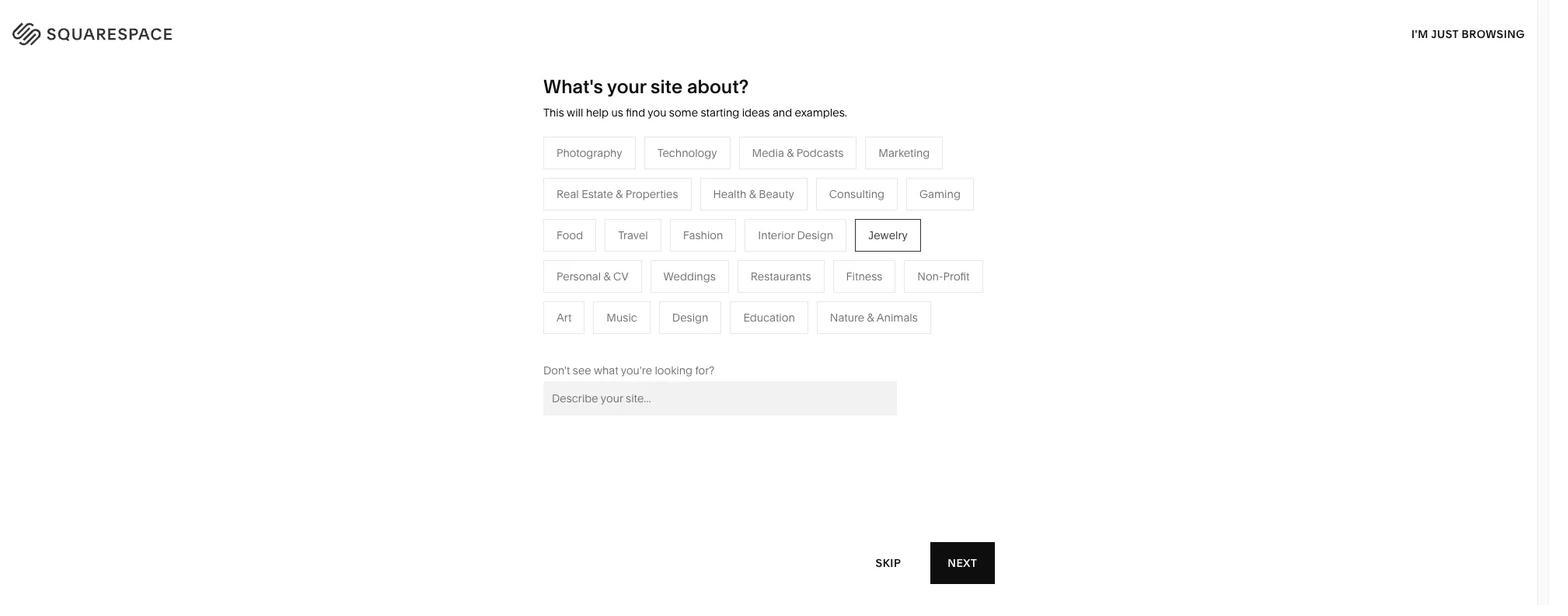 Task type: locate. For each thing, give the bounding box(es) containing it.
ideas
[[742, 106, 770, 120]]

media up the beauty
[[752, 146, 784, 160]]

0 vertical spatial weddings
[[664, 270, 716, 284]]

design
[[797, 228, 834, 242], [672, 311, 709, 325]]

you
[[648, 106, 667, 120]]

properties up travel radio
[[626, 187, 678, 201]]

Art radio
[[543, 302, 585, 334]]

Weddings radio
[[650, 260, 729, 293]]

nature
[[752, 239, 786, 253], [830, 311, 865, 325]]

1 vertical spatial nature & animals
[[830, 311, 918, 325]]

0 vertical spatial properties
[[626, 187, 678, 201]]

1 vertical spatial real estate & properties
[[588, 333, 709, 347]]

1 vertical spatial nature
[[830, 311, 865, 325]]

estate down music on the left bottom of page
[[613, 333, 644, 347]]

photography
[[557, 146, 622, 160]]

0 horizontal spatial media & podcasts
[[588, 263, 679, 277]]

fitness down interior
[[752, 263, 788, 277]]

interior
[[758, 228, 795, 242]]

consulting
[[829, 187, 885, 201]]

community & non-profits link
[[424, 286, 569, 300]]

travel down the real estate & properties radio
[[588, 216, 618, 230]]

for?
[[695, 364, 715, 378]]

0 vertical spatial real estate & properties
[[557, 187, 678, 201]]

1 vertical spatial restaurants
[[751, 270, 811, 284]]

travel
[[588, 216, 618, 230], [618, 228, 648, 242]]

properties up looking
[[657, 333, 709, 347]]

estate up travel link
[[582, 187, 613, 201]]

0 vertical spatial nature & animals
[[752, 239, 840, 253]]

degraw element
[[559, 532, 979, 606]]

profit
[[944, 270, 970, 284]]

weddings inside option
[[664, 270, 716, 284]]

1 horizontal spatial media
[[752, 146, 784, 160]]

1 horizontal spatial restaurants
[[751, 270, 811, 284]]

Media & Podcasts radio
[[739, 137, 857, 169]]

0 vertical spatial non-
[[918, 270, 944, 284]]

1 vertical spatial design
[[672, 311, 709, 325]]

restaurants
[[588, 239, 648, 253], [751, 270, 811, 284]]

Consulting radio
[[816, 178, 898, 211]]

weddings
[[664, 270, 716, 284], [588, 309, 640, 323]]

properties
[[626, 187, 678, 201], [657, 333, 709, 347]]

music
[[607, 311, 637, 325]]

podcasts down examples.
[[797, 146, 844, 160]]

nature & animals down home & decor link
[[752, 239, 840, 253]]

restaurants inside option
[[751, 270, 811, 284]]

nature & animals down fitness "option"
[[830, 311, 918, 325]]

&
[[787, 146, 794, 160], [616, 187, 623, 201], [749, 187, 756, 201], [786, 216, 793, 230], [789, 239, 796, 253], [622, 263, 629, 277], [604, 270, 611, 284], [486, 286, 493, 300], [867, 311, 874, 325], [647, 333, 654, 347]]

animals down decor
[[798, 239, 840, 253]]

nature down fitness "option"
[[830, 311, 865, 325]]

media & podcasts down and
[[752, 146, 844, 160]]

skip button
[[859, 542, 919, 585]]

0 vertical spatial media & podcasts
[[752, 146, 844, 160]]

your
[[607, 75, 646, 98]]

real estate & properties
[[557, 187, 678, 201], [588, 333, 709, 347]]

1 horizontal spatial animals
[[877, 311, 918, 325]]

non- inside option
[[918, 270, 944, 284]]

podcasts right 'cv' on the top of page
[[632, 263, 679, 277]]

animals inside option
[[877, 311, 918, 325]]

media & podcasts down restaurants link
[[588, 263, 679, 277]]

1 horizontal spatial travel
[[618, 228, 648, 242]]

1 horizontal spatial podcasts
[[797, 146, 844, 160]]

Restaurants radio
[[738, 260, 825, 293]]

0 vertical spatial real
[[557, 187, 579, 201]]

0 vertical spatial media
[[752, 146, 784, 160]]

properties inside radio
[[626, 187, 678, 201]]

Non-Profit radio
[[904, 260, 983, 293]]

you're
[[621, 364, 652, 378]]

1 horizontal spatial fitness
[[846, 270, 883, 284]]

1 vertical spatial media & podcasts
[[588, 263, 679, 277]]

weddings up design option
[[664, 270, 716, 284]]

0 horizontal spatial weddings
[[588, 309, 640, 323]]

1 horizontal spatial non-
[[918, 270, 944, 284]]

Jewelry radio
[[855, 219, 921, 252]]

see
[[573, 364, 591, 378]]

0 horizontal spatial media
[[588, 263, 620, 277]]

0 horizontal spatial real
[[557, 187, 579, 201]]

interior design
[[758, 228, 834, 242]]

and
[[773, 106, 792, 120]]

Design radio
[[659, 302, 722, 334]]

log
[[1479, 24, 1503, 38]]

travel up media & podcasts 'link'
[[618, 228, 648, 242]]

real estate & properties up travel link
[[557, 187, 678, 201]]

what's
[[543, 75, 603, 98]]

podcasts
[[797, 146, 844, 160], [632, 263, 679, 277]]

personal & cv
[[557, 270, 629, 284]]

media & podcasts link
[[588, 263, 695, 277]]

media & podcasts inside media & podcasts option
[[752, 146, 844, 160]]

nature & animals link
[[752, 239, 855, 253]]

Music radio
[[593, 302, 651, 334]]

food
[[557, 228, 583, 242]]

media up events at the left top
[[588, 263, 620, 277]]

estate
[[582, 187, 613, 201], [613, 333, 644, 347]]

1 vertical spatial media
[[588, 263, 620, 277]]

i'm just browsing
[[1412, 27, 1525, 41]]

nature & animals
[[752, 239, 840, 253], [830, 311, 918, 325]]

weddings down events link
[[588, 309, 640, 323]]

technology
[[657, 146, 717, 160]]

media
[[752, 146, 784, 160], [588, 263, 620, 277]]

nature down home
[[752, 239, 786, 253]]

non-
[[918, 270, 944, 284], [495, 286, 521, 300]]

1 horizontal spatial design
[[797, 228, 834, 242]]

1 horizontal spatial media & podcasts
[[752, 146, 844, 160]]

events link
[[588, 286, 637, 300]]

real down music on the left bottom of page
[[588, 333, 610, 347]]

fitness inside "option"
[[846, 270, 883, 284]]

media & podcasts
[[752, 146, 844, 160], [588, 263, 679, 277]]

0 horizontal spatial animals
[[798, 239, 840, 253]]

real up the food option
[[557, 187, 579, 201]]

animals
[[798, 239, 840, 253], [877, 311, 918, 325]]

0 vertical spatial podcasts
[[797, 146, 844, 160]]

fitness
[[752, 263, 788, 277], [846, 270, 883, 284]]

log             in
[[1479, 24, 1518, 38]]

restaurants link
[[588, 239, 664, 253]]

don't see what you're looking for?
[[543, 364, 715, 378]]

about?
[[687, 75, 749, 98]]

0 horizontal spatial fitness
[[752, 263, 788, 277]]

design inside radio
[[797, 228, 834, 242]]

real
[[557, 187, 579, 201], [588, 333, 610, 347]]

restaurants down nature & animals "link"
[[751, 270, 811, 284]]

1 vertical spatial weddings
[[588, 309, 640, 323]]

1 vertical spatial real
[[588, 333, 610, 347]]

animals down fitness "option"
[[877, 311, 918, 325]]

some
[[669, 106, 698, 120]]

fitness up nature & animals option
[[846, 270, 883, 284]]

1 vertical spatial estate
[[613, 333, 644, 347]]

estate inside the real estate & properties radio
[[582, 187, 613, 201]]

restaurants down travel link
[[588, 239, 648, 253]]

0 vertical spatial restaurants
[[588, 239, 648, 253]]

0 horizontal spatial design
[[672, 311, 709, 325]]

media inside option
[[752, 146, 784, 160]]

this
[[543, 106, 564, 120]]

1 vertical spatial podcasts
[[632, 263, 679, 277]]

jewelry
[[869, 228, 908, 242]]

0 horizontal spatial nature
[[752, 239, 786, 253]]

squarespace logo image
[[31, 19, 204, 44]]

real estate & properties up you're
[[588, 333, 709, 347]]

1 horizontal spatial weddings
[[664, 270, 716, 284]]

non- right community at left top
[[495, 286, 521, 300]]

0 vertical spatial estate
[[582, 187, 613, 201]]

1 horizontal spatial real
[[588, 333, 610, 347]]

Marketing radio
[[866, 137, 943, 169]]

Interior Design radio
[[745, 219, 847, 252]]

travel link
[[588, 216, 633, 230]]

non- down jewelry radio
[[918, 270, 944, 284]]

0 vertical spatial design
[[797, 228, 834, 242]]

1 vertical spatial animals
[[877, 311, 918, 325]]

Fitness radio
[[833, 260, 896, 293]]

home & decor link
[[752, 216, 842, 230]]

1 horizontal spatial nature
[[830, 311, 865, 325]]

0 horizontal spatial non-
[[495, 286, 521, 300]]



Task type: vqa. For each thing, say whether or not it's contained in the screenshot.
art
yes



Task type: describe. For each thing, give the bounding box(es) containing it.
decor
[[795, 216, 827, 230]]

next button
[[930, 543, 994, 585]]

beauty
[[759, 187, 794, 201]]

find
[[626, 106, 645, 120]]

marketing
[[879, 146, 930, 160]]

1 vertical spatial properties
[[657, 333, 709, 347]]

& inside radio
[[616, 187, 623, 201]]

next
[[948, 556, 977, 570]]

cv
[[613, 270, 629, 284]]

real estate & properties link
[[588, 333, 725, 347]]

home
[[752, 216, 783, 230]]

home & decor
[[752, 216, 827, 230]]

site
[[651, 75, 683, 98]]

art
[[557, 311, 572, 325]]

starting
[[701, 106, 740, 120]]

nature inside option
[[830, 311, 865, 325]]

i'm just browsing link
[[1412, 12, 1525, 55]]

Gaming radio
[[907, 178, 974, 211]]

0 horizontal spatial travel
[[588, 216, 618, 230]]

i'm
[[1412, 27, 1429, 41]]

health
[[713, 187, 747, 201]]

just
[[1431, 27, 1459, 41]]

weddings link
[[588, 309, 655, 323]]

Travel radio
[[605, 219, 661, 252]]

0 vertical spatial animals
[[798, 239, 840, 253]]

personal
[[557, 270, 601, 284]]

0 horizontal spatial podcasts
[[632, 263, 679, 277]]

examples.
[[795, 106, 847, 120]]

Technology radio
[[644, 137, 730, 169]]

us
[[611, 106, 623, 120]]

health & beauty
[[713, 187, 794, 201]]

looking
[[655, 364, 693, 378]]

skip
[[876, 556, 902, 570]]

Education radio
[[730, 302, 808, 334]]

real estate & properties inside radio
[[557, 187, 678, 201]]

Photography radio
[[543, 137, 636, 169]]

in
[[1506, 24, 1518, 38]]

fashion
[[683, 228, 723, 242]]

1 vertical spatial non-
[[495, 286, 521, 300]]

degraw image
[[559, 532, 979, 606]]

what's your site about? this will help us find you some starting ideas and examples.
[[543, 75, 847, 120]]

non-profit
[[918, 270, 970, 284]]

Nature & Animals radio
[[817, 302, 931, 334]]

Health & Beauty radio
[[700, 178, 808, 211]]

don't
[[543, 364, 570, 378]]

events
[[588, 286, 622, 300]]

gaming
[[920, 187, 961, 201]]

browsing
[[1462, 27, 1525, 41]]

community
[[424, 286, 483, 300]]

Personal & CV radio
[[543, 260, 642, 293]]

will
[[567, 106, 583, 120]]

0 vertical spatial nature
[[752, 239, 786, 253]]

podcasts inside option
[[797, 146, 844, 160]]

0 horizontal spatial restaurants
[[588, 239, 648, 253]]

travel inside radio
[[618, 228, 648, 242]]

profits
[[521, 286, 553, 300]]

squarespace logo link
[[31, 19, 329, 44]]

Fashion radio
[[670, 219, 737, 252]]

Real Estate & Properties radio
[[543, 178, 692, 211]]

Food radio
[[543, 219, 596, 252]]

education
[[744, 311, 795, 325]]

community & non-profits
[[424, 286, 553, 300]]

real inside radio
[[557, 187, 579, 201]]

fitness link
[[752, 263, 804, 277]]

Don't see what you're looking for? field
[[543, 382, 897, 416]]

log             in link
[[1479, 24, 1518, 38]]

what
[[594, 364, 619, 378]]

design inside option
[[672, 311, 709, 325]]

nature & animals inside nature & animals option
[[830, 311, 918, 325]]

help
[[586, 106, 609, 120]]



